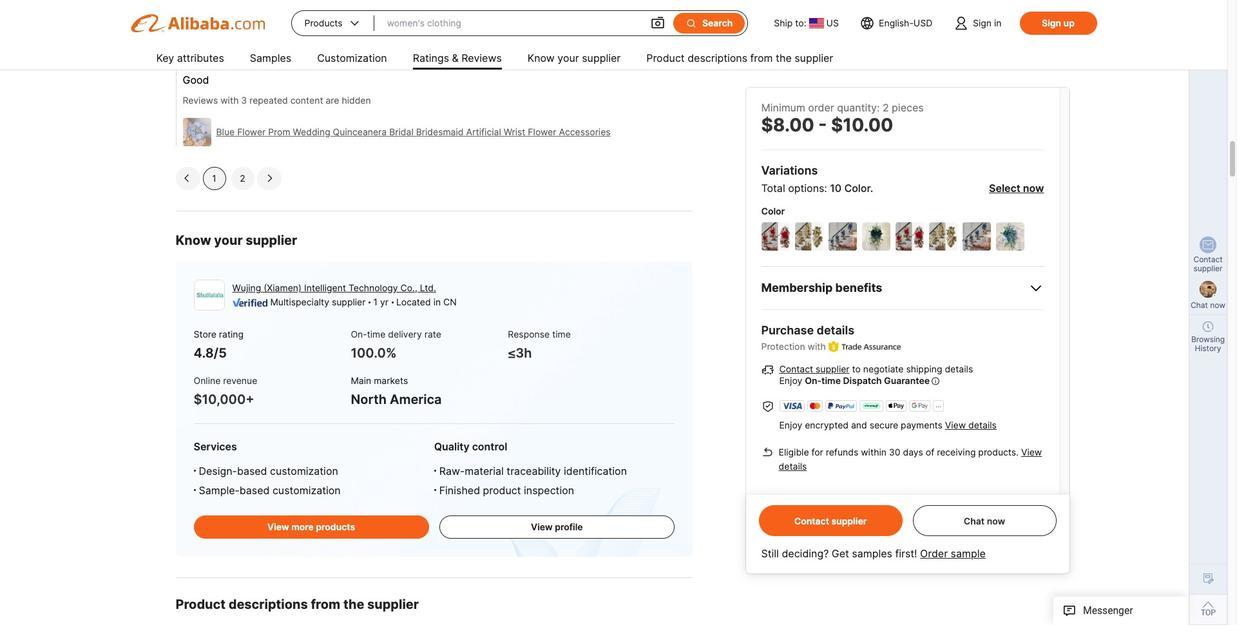 Task type: vqa. For each thing, say whether or not it's contained in the screenshot.
your
yes



Task type: describe. For each thing, give the bounding box(es) containing it.
1 vertical spatial product descriptions from the supplier
[[176, 597, 419, 612]]

technology
[[349, 282, 398, 293]]

minimum order quantity: 2 pieces $8.00 - $10.00
[[761, 101, 924, 136]]

identification
[[564, 465, 627, 478]]

1 vertical spatial descriptions
[[229, 597, 308, 612]]


[[686, 17, 697, 29]]

1 horizontal spatial your
[[558, 52, 579, 64]]

enjoy on-time dispatch guarantee
[[780, 375, 930, 386]]

enjoy encrypted and secure payments view details
[[780, 420, 997, 431]]

yr
[[380, 296, 389, 307]]

supplier inside contact supplier
[[1194, 264, 1223, 273]]

2 button
[[231, 167, 254, 190]]

products
[[305, 17, 343, 28]]

design-
[[199, 465, 237, 478]]

ratings
[[413, 52, 449, 64]]

english-usd
[[879, 17, 933, 28]]

1 vertical spatial from
[[311, 597, 340, 612]]

accessories
[[559, 126, 611, 137]]

30
[[889, 447, 901, 458]]

2 inside minimum order quantity: 2 pieces $8.00 - $10.00
[[883, 101, 889, 114]]

time for delivery
[[367, 329, 386, 340]]

ratings & reviews
[[413, 52, 502, 64]]

reviews with 3 repeated content are hidden
[[183, 95, 371, 106]]

online
[[194, 375, 221, 386]]

refunds
[[826, 447, 859, 458]]

bridesmaid
[[416, 126, 464, 137]]

for
[[812, 447, 824, 458]]

0 vertical spatial know your supplier
[[528, 52, 621, 64]]

view more products
[[267, 522, 355, 533]]

view for view more products
[[267, 522, 289, 533]]

wujing
[[232, 282, 261, 293]]

0 vertical spatial color
[[845, 182, 870, 195]]

0 horizontal spatial the
[[343, 597, 364, 612]]

$10,000+
[[194, 392, 254, 407]]

encrypted
[[805, 420, 849, 431]]

products 
[[305, 17, 361, 30]]

cn
[[443, 296, 457, 307]]

ltd.
[[420, 282, 436, 293]]

within
[[861, 447, 887, 458]]

traceability
[[507, 465, 561, 478]]

wedding
[[293, 126, 330, 137]]

purchase
[[761, 324, 814, 337]]

multispecialty
[[270, 296, 329, 307]]

total options: 10 color .
[[761, 182, 873, 195]]

america
[[390, 392, 442, 407]]

.
[[870, 182, 873, 195]]

raw-material traceability identification finished product inspection
[[439, 465, 627, 497]]

intelligent
[[304, 282, 346, 293]]

and
[[851, 420, 867, 431]]

aug
[[209, 30, 224, 40]]

now for chat now button in the bottom right of the page
[[987, 515, 1006, 526]]

with for reviews
[[221, 95, 239, 106]]

main
[[351, 375, 371, 386]]

women's clothing text field
[[387, 12, 637, 35]]

sample
[[951, 547, 986, 560]]

1 yr
[[373, 296, 389, 307]]

2023
[[234, 30, 253, 40]]

products
[[316, 522, 355, 533]]

2 inside button
[[240, 173, 245, 184]]

quality control
[[434, 440, 507, 453]]

1 flower from the left
[[237, 126, 266, 137]]

0 vertical spatial know
[[528, 52, 555, 64]]

content
[[290, 95, 323, 106]]

enjoy for enjoy on-time dispatch guarantee
[[780, 375, 803, 386]]

main markets north america
[[351, 375, 442, 407]]

protection with
[[761, 341, 826, 352]]

details up products.
[[969, 420, 997, 431]]

prompt image
[[932, 375, 940, 387]]

sign in
[[973, 17, 1002, 28]]

of
[[926, 447, 935, 458]]

quantity:
[[837, 101, 880, 114]]

on-time delivery rate 100.0%
[[351, 329, 441, 361]]

1 vertical spatial based
[[240, 484, 270, 497]]

profile
[[555, 522, 583, 533]]

view up receiving
[[945, 420, 966, 431]]

0 vertical spatial customization
[[270, 465, 338, 478]]

descriptions inside the product descriptions from the supplier link
[[688, 52, 748, 64]]

0 horizontal spatial reviews
[[183, 95, 218, 106]]

details right shipping
[[945, 364, 973, 375]]

product descriptions from the supplier link
[[647, 46, 833, 72]]

view profile
[[531, 522, 583, 533]]

sign for sign up
[[1042, 17, 1062, 28]]

e
[[185, 21, 192, 36]]

ship
[[774, 17, 793, 28]]

membership
[[761, 281, 833, 295]]

···
[[936, 402, 942, 411]]

eligible
[[779, 447, 809, 458]]

co.,
[[401, 282, 418, 293]]

1 vertical spatial chat now
[[964, 515, 1006, 526]]

2 horizontal spatial time
[[822, 375, 841, 386]]

pieces
[[892, 101, 924, 114]]

products.
[[979, 447, 1019, 458]]

10
[[830, 182, 842, 195]]

samples
[[852, 547, 893, 560]]

&
[[452, 52, 459, 64]]

1 vertical spatial contact
[[780, 364, 813, 375]]

multispecialty supplier
[[270, 296, 366, 307]]

view details
[[779, 447, 1042, 472]]

total
[[761, 182, 785, 195]]

0 vertical spatial contact
[[1194, 255, 1223, 264]]

3
[[241, 95, 247, 106]]

e***h
[[209, 17, 230, 27]]

details inside view details
[[779, 461, 807, 472]]

markets
[[374, 375, 408, 386]]

search
[[702, 17, 733, 28]]

≤3h
[[508, 345, 532, 361]]

下一页，当前第1页 image
[[266, 175, 274, 182]]

wrist
[[504, 126, 526, 137]]

samples link
[[250, 46, 291, 72]]

contact supplier button
[[794, 515, 867, 526]]

design-based customization sample-based customization
[[199, 465, 341, 497]]

blue
[[216, 126, 235, 137]]

history
[[1195, 344, 1222, 353]]

sign for sign in
[[973, 17, 992, 28]]

samples
[[250, 52, 291, 64]]



Task type: locate. For each thing, give the bounding box(es) containing it.
ship to:
[[774, 17, 807, 28]]

chat up browsing on the right bottom
[[1191, 300, 1208, 310]]

2 flower from the left
[[528, 126, 557, 137]]

in
[[994, 17, 1002, 28], [433, 296, 441, 307]]

0 vertical spatial descriptions
[[688, 52, 748, 64]]

0 horizontal spatial time
[[367, 329, 386, 340]]

1 vertical spatial the
[[343, 597, 364, 612]]

1 for 1 yr
[[373, 296, 378, 307]]

view left profile on the left bottom of page
[[531, 522, 553, 533]]

2 sign from the left
[[1042, 17, 1062, 28]]

1 vertical spatial 1
[[373, 296, 378, 307]]

payments
[[901, 420, 943, 431]]

blue flower prom wedding quinceanera bridal bridesmaid artificial wrist flower accessories link
[[216, 126, 611, 137]]

0 vertical spatial in
[[994, 17, 1002, 28]]

(xiamen)
[[264, 282, 302, 293]]

1 horizontal spatial now
[[1023, 182, 1044, 195]]

1 vertical spatial know your supplier
[[176, 233, 297, 248]]

1 enjoy from the top
[[780, 375, 803, 386]]

rate
[[425, 329, 441, 340]]

0 vertical spatial enjoy
[[780, 375, 803, 386]]


[[348, 17, 361, 30]]

the
[[776, 52, 792, 64], [343, 597, 364, 612]]

repeated
[[250, 95, 288, 106]]

north
[[351, 392, 387, 407]]

0 vertical spatial reviews
[[462, 52, 502, 64]]

0 horizontal spatial know
[[176, 233, 211, 248]]

with for protection
[[808, 341, 826, 352]]

chat now up sample on the right of the page
[[964, 515, 1006, 526]]

0 vertical spatial contact supplier
[[1194, 255, 1223, 273]]

0 vertical spatial with
[[221, 95, 239, 106]]

0 vertical spatial based
[[237, 465, 267, 478]]

1 horizontal spatial know your supplier
[[528, 52, 621, 64]]

rating
[[219, 329, 244, 340]]

first!
[[895, 547, 917, 560]]

prom
[[268, 126, 290, 137]]

1 horizontal spatial contact supplier
[[1194, 255, 1223, 273]]

100.0%
[[351, 345, 397, 361]]

1 horizontal spatial know
[[528, 52, 555, 64]]

services
[[194, 440, 237, 453]]

in left the sign up
[[994, 17, 1002, 28]]

1 vertical spatial product
[[176, 597, 226, 612]]

2 left 下一页，当前第1页 icon
[[240, 173, 245, 184]]

1 button
[[203, 167, 226, 190]]

view left more on the bottom of page
[[267, 522, 289, 533]]

time inside response time ≤3h
[[552, 329, 571, 340]]

browsing
[[1192, 334, 1225, 344]]

know your supplier
[[528, 52, 621, 64], [176, 233, 297, 248]]

0 vertical spatial your
[[558, 52, 579, 64]]

good
[[183, 73, 209, 86]]

delivery
[[388, 329, 422, 340]]

0 horizontal spatial your
[[214, 233, 243, 248]]

store
[[194, 329, 216, 340]]

bridal
[[389, 126, 414, 137]]

0 vertical spatial the
[[776, 52, 792, 64]]

0 horizontal spatial product
[[176, 597, 226, 612]]

1 horizontal spatial 1
[[373, 296, 378, 307]]

up
[[1064, 17, 1075, 28]]

0 vertical spatial product
[[647, 52, 685, 64]]

on- down protection with
[[805, 375, 822, 386]]

1 horizontal spatial flower
[[528, 126, 557, 137]]

sign right "usd"
[[973, 17, 992, 28]]

0 horizontal spatial from
[[311, 597, 340, 612]]

favorites filling image
[[183, 52, 193, 65], [183, 52, 193, 65], [196, 52, 206, 65], [208, 52, 219, 65]]

chat up sample on the right of the page
[[964, 515, 985, 526]]

0 horizontal spatial flower
[[237, 126, 266, 137]]

上一页，当前第1页 image
[[183, 175, 190, 182]]

revenue
[[223, 375, 257, 386]]

1 horizontal spatial from
[[751, 52, 773, 64]]

1 vertical spatial your
[[214, 233, 243, 248]]

sign
[[973, 17, 992, 28], [1042, 17, 1062, 28]]

0 vertical spatial product descriptions from the supplier
[[647, 52, 833, 64]]

time right response
[[552, 329, 571, 340]]

color
[[845, 182, 870, 195], [761, 206, 785, 217]]

1 vertical spatial now
[[1211, 300, 1226, 310]]

1 vertical spatial color
[[761, 206, 785, 217]]

sample-
[[199, 484, 240, 497]]

attributes
[[177, 52, 224, 64]]

0 horizontal spatial with
[[221, 95, 239, 106]]

customization
[[317, 52, 387, 64]]

us
[[827, 17, 839, 28]]

2 horizontal spatial now
[[1211, 300, 1226, 310]]

1 horizontal spatial with
[[808, 341, 826, 352]]

with down purchase details
[[808, 341, 826, 352]]

enjoy up eligible
[[780, 420, 803, 431]]

on- up 100.0%
[[351, 329, 367, 340]]

1 horizontal spatial in
[[994, 17, 1002, 28]]

artificial
[[466, 126, 501, 137]]

wujing  (xiamen)  intelligent  technology  co., ltd.
[[232, 282, 436, 293]]

enjoy for enjoy encrypted and secure payments view details
[[780, 420, 803, 431]]

0 horizontal spatial descriptions
[[229, 597, 308, 612]]

0 horizontal spatial on-
[[351, 329, 367, 340]]

in for sign
[[994, 17, 1002, 28]]

reviews down the good
[[183, 95, 218, 106]]

2 enjoy from the top
[[780, 420, 803, 431]]

0 horizontal spatial 2
[[240, 173, 245, 184]]

0 horizontal spatial in
[[433, 296, 441, 307]]

1 vertical spatial enjoy
[[780, 420, 803, 431]]

details up to
[[817, 324, 855, 337]]

1 vertical spatial contact supplier
[[794, 515, 867, 526]]

customization
[[270, 465, 338, 478], [273, 484, 341, 497]]

flower right wrist
[[528, 126, 557, 137]]

enjoy
[[780, 375, 803, 386], [780, 420, 803, 431]]

1 vertical spatial chat
[[964, 515, 985, 526]]

0 vertical spatial 1
[[212, 173, 216, 184]]

to
[[852, 364, 861, 375]]

in for located
[[433, 296, 441, 307]]

0 horizontal spatial sign
[[973, 17, 992, 28]]

time for ≤3h
[[552, 329, 571, 340]]

options:
[[788, 182, 827, 195]]

0 horizontal spatial contact supplier
[[794, 515, 867, 526]]

-
[[819, 114, 827, 136]]

negotiate
[[863, 364, 904, 375]]

with left 3
[[221, 95, 239, 106]]

0 horizontal spatial now
[[987, 515, 1006, 526]]

based
[[237, 465, 267, 478], [240, 484, 270, 497]]

1 horizontal spatial product descriptions from the supplier
[[647, 52, 833, 64]]

key
[[156, 52, 174, 64]]

1 vertical spatial 2
[[240, 173, 245, 184]]

1 horizontal spatial on-
[[805, 375, 822, 386]]

 search
[[686, 17, 733, 29]]

more
[[291, 522, 314, 533]]

quinceanera
[[333, 126, 387, 137]]

0 horizontal spatial product descriptions from the supplier
[[176, 597, 419, 612]]

0 vertical spatial chat now
[[1191, 300, 1226, 310]]

1 inside button
[[212, 173, 216, 184]]

1 horizontal spatial time
[[552, 329, 571, 340]]

0 vertical spatial chat
[[1191, 300, 1208, 310]]

4.8/5
[[194, 345, 227, 361]]

1 sign from the left
[[973, 17, 992, 28]]

7,
[[226, 30, 231, 40]]

receiving
[[937, 447, 976, 458]]

now
[[1023, 182, 1044, 195], [1211, 300, 1226, 310], [987, 515, 1006, 526]]

1 vertical spatial customization
[[273, 484, 341, 497]]

located
[[396, 296, 431, 307]]

0 vertical spatial now
[[1023, 182, 1044, 195]]

1 right 上一页，当前第1页 image
[[212, 173, 216, 184]]

know down 上一页，当前第1页 image
[[176, 233, 211, 248]]

protection
[[761, 341, 805, 352]]

select now
[[989, 182, 1044, 195]]

sign left the up
[[1042, 17, 1062, 28]]

2 left pieces
[[883, 101, 889, 114]]

time up 100.0%
[[367, 329, 386, 340]]

key attributes link
[[156, 46, 224, 72]]

2 vertical spatial now
[[987, 515, 1006, 526]]

select
[[989, 182, 1021, 195]]

enjoy down protection with
[[780, 375, 803, 386]]

blue flower prom wedding quinceanera bridal bridesmaid artificial wrist flower accessories
[[216, 126, 611, 137]]

1 vertical spatial reviews
[[183, 95, 218, 106]]

order
[[920, 547, 948, 560]]

0 horizontal spatial chat
[[964, 515, 985, 526]]

2
[[883, 101, 889, 114], [240, 173, 245, 184]]

shipping
[[906, 364, 943, 375]]

1 vertical spatial on-
[[805, 375, 822, 386]]

benefits
[[836, 281, 883, 295]]

control
[[472, 440, 507, 453]]

online revenue $10,000+
[[194, 375, 257, 407]]

1 for 1
[[212, 173, 216, 184]]

variations
[[761, 164, 818, 177]]

in left cn at the top left
[[433, 296, 441, 307]]

customization link
[[317, 46, 387, 72]]

order
[[808, 101, 834, 114]]

deciding?
[[782, 547, 829, 560]]

chat now
[[1191, 300, 1226, 310], [964, 515, 1006, 526]]

1 horizontal spatial sign
[[1042, 17, 1062, 28]]

are
[[326, 95, 339, 106]]

usd
[[914, 17, 933, 28]]

1 horizontal spatial product
[[647, 52, 685, 64]]

1 horizontal spatial the
[[776, 52, 792, 64]]

details down eligible
[[779, 461, 807, 472]]

0 horizontal spatial know your supplier
[[176, 233, 297, 248]]

quality
[[434, 440, 470, 453]]

secure
[[870, 420, 899, 431]]

guarantee
[[884, 375, 930, 386]]

view for view details
[[1021, 447, 1042, 458]]

0 horizontal spatial 1
[[212, 173, 216, 184]]

time
[[367, 329, 386, 340], [552, 329, 571, 340], [822, 375, 841, 386]]

chat now up browsing on the right bottom
[[1191, 300, 1226, 310]]

1 vertical spatial with
[[808, 341, 826, 352]]

1 horizontal spatial reviews
[[462, 52, 502, 64]]

color down total
[[761, 206, 785, 217]]

membership benefits
[[761, 281, 883, 295]]

time inside on-time delivery rate 100.0%
[[367, 329, 386, 340]]

0 horizontal spatial chat now
[[964, 515, 1006, 526]]

inspection
[[524, 484, 574, 497]]


[[650, 15, 666, 31]]

1 left yr
[[373, 296, 378, 307]]

0 horizontal spatial color
[[761, 206, 785, 217]]

1 horizontal spatial chat now
[[1191, 300, 1226, 310]]

now for select now link
[[1023, 182, 1044, 195]]

1 vertical spatial in
[[433, 296, 441, 307]]

on- inside on-time delivery rate 100.0%
[[351, 329, 367, 340]]

sign up
[[1042, 17, 1075, 28]]

time left dispatch
[[822, 375, 841, 386]]

color right 10
[[845, 182, 870, 195]]

0 vertical spatial from
[[751, 52, 773, 64]]

view for view profile
[[531, 522, 553, 533]]

flower right blue
[[237, 126, 266, 137]]

1 horizontal spatial descriptions
[[688, 52, 748, 64]]

reviews right &
[[462, 52, 502, 64]]

favorites filling image
[[196, 52, 206, 65], [208, 52, 219, 65], [221, 52, 232, 65], [221, 52, 232, 65]]

response time ≤3h
[[508, 329, 571, 361]]

0 vertical spatial 2
[[883, 101, 889, 114]]

1 vertical spatial know
[[176, 233, 211, 248]]

1 horizontal spatial color
[[845, 182, 870, 195]]

know down women's clothing text field
[[528, 52, 555, 64]]

0 vertical spatial on-
[[351, 329, 367, 340]]

1 horizontal spatial 2
[[883, 101, 889, 114]]

still deciding? get samples first! order sample
[[761, 547, 986, 560]]

1 horizontal spatial chat
[[1191, 300, 1208, 310]]

view right products.
[[1021, 447, 1042, 458]]

2 vertical spatial contact
[[794, 515, 829, 526]]

view inside view details
[[1021, 447, 1042, 458]]



